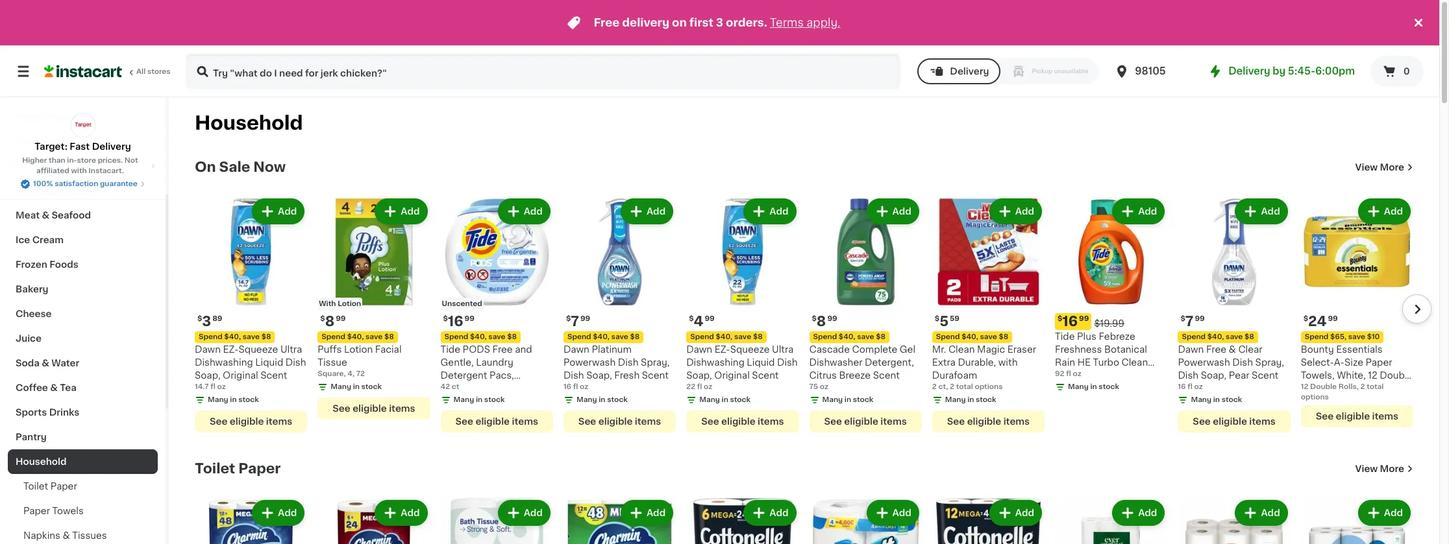 Task type: vqa. For each thing, say whether or not it's contained in the screenshot.
Many in stock
yes



Task type: locate. For each thing, give the bounding box(es) containing it.
4
[[694, 315, 704, 329]]

stock for mr. clean magic eraser extra durable, with durafoam 2 ct, 2 total options
[[976, 397, 997, 404]]

$8 up platinum
[[630, 334, 640, 341]]

$ 7 99 up "dawn platinum powerwash dish spray, dish soap, fresh scent 16 fl oz" in the bottom of the page
[[566, 315, 591, 329]]

6 spend $40, save $8 from the left
[[936, 334, 1009, 341]]

1 horizontal spatial 2
[[950, 384, 955, 391]]

& for eggs
[[43, 162, 51, 171]]

$ inside $ 5 59
[[935, 316, 940, 323]]

1 horizontal spatial liquid
[[747, 359, 775, 368]]

$ inside $ 4 99
[[689, 316, 694, 323]]

$8 up magic
[[999, 334, 1009, 341]]

spend up mr. at bottom
[[936, 334, 960, 341]]

$ for puffs lotion facial tissue square, 4, 72
[[320, 316, 325, 323]]

stock for dawn free & clear powerwash dish spray, dish soap, pear scent 16 fl oz
[[1222, 397, 1243, 404]]

4 save from the left
[[612, 334, 629, 341]]

laundry inside "tide plus febreze freshness botanical rain he turbo clean liquid laundry detergent"
[[1086, 372, 1123, 381]]

2 $ from the left
[[320, 316, 325, 323]]

soap, up 22
[[687, 372, 712, 381]]

0 vertical spatial detergent
[[441, 372, 487, 381]]

1 spray, from the left
[[641, 359, 670, 368]]

0 vertical spatial unscented
[[442, 301, 482, 308]]

fl
[[1067, 371, 1072, 378], [211, 384, 216, 391], [573, 384, 578, 391], [1188, 384, 1193, 391], [697, 384, 702, 391]]

view for on sale now
[[1356, 163, 1378, 172]]

squeeze for 4
[[730, 346, 770, 355]]

99 for dawn free & clear powerwash dish spray, dish soap, pear scent
[[1195, 316, 1205, 323]]

& inside napkins & tissues link
[[63, 532, 70, 541]]

options down durable,
[[975, 384, 1003, 391]]

stock for puffs lotion facial tissue square, 4, 72
[[361, 384, 382, 391]]

99 inside $ 4 99
[[705, 316, 715, 323]]

8 $8 from the left
[[753, 334, 763, 341]]

spend $40, save $8 down 89
[[199, 334, 271, 341]]

6 $8 from the left
[[999, 334, 1009, 341]]

free inside tide pods free and gentle, laundry detergent pacs, unscented
[[493, 346, 513, 355]]

many for puffs lotion facial tissue square, 4, 72
[[331, 384, 351, 391]]

spend up the "cascade" on the bottom of the page
[[813, 334, 837, 341]]

in down tide pods free and gentle, laundry detergent pacs, unscented
[[476, 397, 483, 404]]

1 save from the left
[[243, 334, 260, 341]]

breeze
[[839, 372, 871, 381]]

$ 7 99 for free
[[1181, 315, 1205, 329]]

1 vertical spatial more
[[1381, 465, 1405, 474]]

seafood
[[52, 211, 91, 220]]

99 for dawn ez-squeeze ultra dishwashing liquid dish soap, original scent
[[705, 316, 715, 323]]

many in stock
[[331, 384, 382, 391], [1068, 384, 1120, 391], [208, 397, 259, 404], [454, 397, 505, 404], [577, 397, 628, 404], [823, 397, 874, 404], [945, 397, 997, 404], [1191, 397, 1243, 404], [700, 397, 751, 404]]

0 horizontal spatial options
[[975, 384, 1003, 391]]

98105 button
[[1115, 53, 1193, 90]]

1 $ 16 99 from the left
[[443, 315, 475, 329]]

1 horizontal spatial ez-
[[715, 346, 730, 355]]

save for cascade complete gel dishwasher detergent, citrus breeze scent 75 oz
[[857, 334, 875, 341]]

1 ez- from the left
[[223, 346, 239, 355]]

1 vertical spatial options
[[1301, 394, 1329, 402]]

1 horizontal spatial 8
[[817, 315, 826, 329]]

soap, up 14.7
[[195, 372, 221, 381]]

1 view from the top
[[1356, 163, 1378, 172]]

3 scent from the left
[[873, 372, 900, 381]]

0 vertical spatial view more link
[[1356, 161, 1414, 174]]

scent inside dawn free & clear powerwash dish spray, dish soap, pear scent 16 fl oz
[[1252, 372, 1279, 381]]

1 horizontal spatial $ 8 99
[[812, 315, 838, 329]]

7 for dawn platinum powerwash dish spray, dish soap, fresh scent
[[571, 315, 579, 329]]

dawn inside "dawn platinum powerwash dish spray, dish soap, fresh scent 16 fl oz"
[[564, 346, 590, 355]]

clean down botanical
[[1122, 359, 1148, 368]]

spend up bounty
[[1305, 334, 1329, 341]]

liquid inside dawn ez-squeeze ultra dishwashing liquid dish soap, original scent 14.7 fl oz
[[255, 359, 283, 368]]

4 $ from the left
[[566, 316, 571, 323]]

7 up dawn free & clear powerwash dish spray, dish soap, pear scent 16 fl oz
[[1186, 315, 1194, 329]]

fresh for fresh fruit
[[16, 137, 42, 146]]

1 99 from the left
[[336, 316, 346, 323]]

see eligible items button down 'dawn ez-squeeze ultra dishwashing liquid dish soap, original scent 22 fl oz' at bottom
[[687, 411, 799, 433]]

1 horizontal spatial clean
[[1122, 359, 1148, 368]]

dawn inside dawn ez-squeeze ultra dishwashing liquid dish soap, original scent 14.7 fl oz
[[195, 346, 221, 355]]

clean inside "tide plus febreze freshness botanical rain he turbo clean liquid laundry detergent"
[[1122, 359, 1148, 368]]

bounty essentials select-a-size paper towels, white, 12 double rolls = 24 regular rolls
[[1301, 346, 1413, 394]]

more for toilet paper
[[1381, 465, 1405, 474]]

$8 for dawn ez-squeeze ultra dishwashing liquid dish soap, original scent 22 fl oz
[[753, 334, 763, 341]]

1 horizontal spatial toilet paper link
[[195, 462, 281, 478]]

in down breeze on the bottom of the page
[[845, 397, 852, 404]]

see eligible items down breeze on the bottom of the page
[[824, 418, 907, 427]]

$ 16 99 up plus
[[1058, 315, 1089, 329]]

spend for dawn free & clear powerwash dish spray, dish soap, pear scent 16 fl oz
[[1182, 334, 1206, 341]]

in down 'dawn ez-squeeze ultra dishwashing liquid dish soap, original scent 22 fl oz' at bottom
[[722, 397, 729, 404]]

2 total from the left
[[1367, 384, 1384, 391]]

lotion for with
[[338, 301, 361, 308]]

$ 7 99
[[566, 315, 591, 329], [1181, 315, 1205, 329]]

0 horizontal spatial double
[[1311, 384, 1337, 391]]

clear
[[1239, 346, 1263, 355]]

items down mr. clean magic eraser extra durable, with durafoam 2 ct, 2 total options
[[1004, 418, 1030, 427]]

tide inside "tide plus febreze freshness botanical rain he turbo clean liquid laundry detergent"
[[1055, 333, 1075, 342]]

0 horizontal spatial $ 16 99
[[443, 315, 475, 329]]

0 vertical spatial double
[[1380, 372, 1413, 381]]

3 right 'first'
[[716, 18, 724, 28]]

1 horizontal spatial 24
[[1334, 385, 1346, 394]]

1 horizontal spatial $ 7 99
[[1181, 315, 1205, 329]]

items down pear
[[1250, 418, 1276, 427]]

$40, up dawn ez-squeeze ultra dishwashing liquid dish soap, original scent 14.7 fl oz
[[224, 334, 241, 341]]

6 $40, from the left
[[962, 334, 979, 341]]

8 99 from the left
[[1328, 316, 1338, 323]]

2 ultra from the left
[[772, 346, 794, 355]]

dawn inside dawn free & clear powerwash dish spray, dish soap, pear scent 16 fl oz
[[1178, 346, 1204, 355]]

product group
[[195, 196, 307, 433], [318, 196, 430, 420], [441, 196, 553, 433], [564, 196, 676, 433], [687, 196, 799, 433], [810, 196, 922, 433], [933, 196, 1045, 433], [1055, 196, 1168, 396], [1178, 196, 1291, 433], [1301, 196, 1414, 428], [195, 498, 307, 545], [318, 498, 430, 545], [441, 498, 553, 545], [564, 498, 676, 545], [687, 498, 799, 545], [810, 498, 922, 545], [933, 498, 1045, 545], [1055, 498, 1168, 545], [1178, 498, 1291, 545], [1301, 498, 1414, 545]]

0 horizontal spatial free
[[493, 346, 513, 355]]

92
[[1055, 371, 1065, 378]]

paper inside bounty essentials select-a-size paper towels, white, 12 double rolls = 24 regular rolls
[[1366, 359, 1393, 368]]

1 total from the left
[[956, 384, 973, 391]]

1 $ from the left
[[197, 316, 202, 323]]

soap, inside 'dawn ez-squeeze ultra dishwashing liquid dish soap, original scent 22 fl oz'
[[687, 372, 712, 381]]

4 99 from the left
[[828, 316, 838, 323]]

99 up $65,
[[1328, 316, 1338, 323]]

detergent inside "tide plus febreze freshness botanical rain he turbo clean liquid laundry detergent"
[[1055, 385, 1102, 394]]

1 vertical spatial fresh
[[16, 137, 42, 146]]

coffee & tea link
[[8, 376, 158, 401]]

oz inside 'cascade complete gel dishwasher detergent, citrus breeze scent 75 oz'
[[820, 384, 829, 391]]

0 horizontal spatial original
[[223, 372, 258, 381]]

2 2 from the left
[[950, 384, 955, 391]]

2 view more from the top
[[1356, 465, 1405, 474]]

3 2 from the left
[[1361, 384, 1366, 391]]

4 $8 from the left
[[630, 334, 640, 341]]

$40, up puffs lotion facial tissue square, 4, 72
[[347, 334, 364, 341]]

many in stock down breeze on the bottom of the page
[[823, 397, 874, 404]]

dairy
[[16, 162, 41, 171]]

& inside coffee & tea link
[[50, 384, 58, 393]]

spend $40, save $8 for dawn ez-squeeze ultra dishwashing liquid dish soap, original scent 22 fl oz
[[691, 334, 763, 341]]

1 dawn from the left
[[195, 346, 221, 355]]

juice link
[[8, 327, 158, 351]]

1 horizontal spatial household
[[195, 114, 303, 132]]

1 horizontal spatial total
[[1367, 384, 1384, 391]]

$ for dawn free & clear powerwash dish spray, dish soap, pear scent 16 fl oz
[[1181, 316, 1186, 323]]

2 $8 from the left
[[384, 334, 394, 341]]

see eligible items button
[[318, 398, 430, 420], [1301, 406, 1414, 428], [195, 411, 307, 433], [441, 411, 553, 433], [564, 411, 676, 433], [810, 411, 922, 433], [933, 411, 1045, 433], [1178, 411, 1291, 433], [687, 411, 799, 433]]

0 horizontal spatial with
[[71, 168, 87, 175]]

fresh down platinum
[[615, 372, 640, 381]]

liquid inside 'dawn ez-squeeze ultra dishwashing liquid dish soap, original scent 22 fl oz'
[[747, 359, 775, 368]]

1 vertical spatial with
[[999, 359, 1018, 368]]

12 up regular
[[1369, 372, 1378, 381]]

0 horizontal spatial liquid
[[255, 359, 283, 368]]

& down affiliated on the top
[[52, 186, 59, 195]]

6 spend from the left
[[936, 334, 960, 341]]

lotion
[[338, 301, 361, 308], [344, 346, 373, 355]]

he
[[1078, 359, 1091, 368]]

save for dawn ez-squeeze ultra dishwashing liquid dish soap, original scent 22 fl oz
[[734, 334, 752, 341]]

7 99 from the left
[[705, 316, 715, 323]]

16 inside "dawn platinum powerwash dish spray, dish soap, fresh scent 16 fl oz"
[[564, 384, 572, 391]]

see for mr. clean magic eraser extra durable, with durafoam 2 ct, 2 total options
[[947, 418, 965, 427]]

0 vertical spatial clean
[[949, 346, 975, 355]]

view for toilet paper
[[1356, 465, 1378, 474]]

$ 8 99 down with
[[320, 315, 346, 329]]

8 spend from the left
[[691, 334, 714, 341]]

5
[[940, 315, 949, 329]]

0 vertical spatial toilet
[[195, 463, 235, 476]]

eligible down dawn ez-squeeze ultra dishwashing liquid dish soap, original scent 14.7 fl oz
[[230, 418, 264, 427]]

1 horizontal spatial 12
[[1369, 372, 1378, 381]]

not
[[125, 157, 138, 164]]

0 horizontal spatial tide
[[441, 346, 460, 355]]

scent inside "dawn platinum powerwash dish spray, dish soap, fresh scent 16 fl oz"
[[642, 372, 669, 381]]

clean
[[949, 346, 975, 355], [1122, 359, 1148, 368]]

1 powerwash from the left
[[564, 359, 616, 368]]

24 up bounty
[[1309, 315, 1327, 329]]

5 scent from the left
[[752, 372, 779, 381]]

target: fast delivery link
[[35, 113, 131, 153]]

5 save from the left
[[857, 334, 875, 341]]

powerwash inside dawn free & clear powerwash dish spray, dish soap, pear scent 16 fl oz
[[1178, 359, 1231, 368]]

1 horizontal spatial rolls
[[1385, 385, 1408, 394]]

sports
[[16, 409, 47, 418]]

3 dawn from the left
[[1178, 346, 1204, 355]]

1 vertical spatial 12
[[1301, 384, 1309, 391]]

0 horizontal spatial delivery
[[92, 142, 131, 151]]

items for dawn free & clear powerwash dish spray, dish soap, pear scent 16 fl oz
[[1250, 418, 1276, 427]]

$40, up platinum
[[593, 334, 610, 341]]

0 horizontal spatial 8
[[325, 315, 335, 329]]

3 99 from the left
[[581, 316, 591, 323]]

4 $40, from the left
[[593, 334, 610, 341]]

tide up gentle,
[[441, 346, 460, 355]]

paper towels link
[[8, 499, 158, 524]]

1 $40, from the left
[[224, 334, 241, 341]]

ez- for 3
[[223, 346, 239, 355]]

3 $40, from the left
[[470, 334, 487, 341]]

terms apply. link
[[770, 18, 841, 28]]

1 vertical spatial clean
[[1122, 359, 1148, 368]]

8 save from the left
[[734, 334, 752, 341]]

many down square, in the left bottom of the page
[[331, 384, 351, 391]]

1 horizontal spatial tide
[[1055, 333, 1075, 342]]

see down "dawn platinum powerwash dish spray, dish soap, fresh scent 16 fl oz" in the bottom of the page
[[579, 418, 596, 427]]

see eligible items down 72
[[333, 405, 415, 414]]

see eligible items down "dawn platinum powerwash dish spray, dish soap, fresh scent 16 fl oz" in the bottom of the page
[[579, 418, 661, 427]]

1 horizontal spatial options
[[1301, 394, 1329, 402]]

1 horizontal spatial free
[[594, 18, 620, 28]]

$ inside "element"
[[1058, 316, 1063, 323]]

stock down dawn ez-squeeze ultra dishwashing liquid dish soap, original scent 14.7 fl oz
[[239, 397, 259, 404]]

spray, inside "dawn platinum powerwash dish spray, dish soap, fresh scent 16 fl oz"
[[641, 359, 670, 368]]

liquid
[[255, 359, 283, 368], [747, 359, 775, 368], [1055, 372, 1083, 381]]

99 for cascade complete gel dishwasher detergent, citrus breeze scent
[[828, 316, 838, 323]]

options inside 12 double rolls, 2 total options
[[1301, 394, 1329, 402]]

dawn left clear
[[1178, 346, 1204, 355]]

5 99 from the left
[[1079, 316, 1089, 323]]

free inside dawn free & clear powerwash dish spray, dish soap, pear scent 16 fl oz
[[1207, 346, 1227, 355]]

fresh inside fresh fruit link
[[16, 137, 42, 146]]

& left tissues
[[63, 532, 70, 541]]

by
[[1273, 66, 1286, 76]]

0 horizontal spatial powerwash
[[564, 359, 616, 368]]

tide for tide plus febreze freshness botanical rain he turbo clean liquid laundry detergent
[[1055, 333, 1075, 342]]

tide pods free and gentle, laundry detergent pacs, unscented
[[441, 346, 532, 394]]

1 vertical spatial laundry
[[1086, 372, 1123, 381]]

0 vertical spatial more
[[1381, 163, 1405, 172]]

1 vertical spatial view
[[1356, 465, 1378, 474]]

1 horizontal spatial original
[[715, 372, 750, 381]]

6 $ from the left
[[935, 316, 940, 323]]

with inside 'higher than in-store prices. not affiliated with instacart.'
[[71, 168, 87, 175]]

99 up dawn free & clear powerwash dish spray, dish soap, pear scent 16 fl oz
[[1195, 316, 1205, 323]]

first
[[690, 18, 714, 28]]

1 $ 7 99 from the left
[[566, 315, 591, 329]]

$40, for puffs lotion facial tissue square, 4, 72
[[347, 334, 364, 341]]

0 horizontal spatial total
[[956, 384, 973, 391]]

& left clear
[[1229, 346, 1236, 355]]

unscented down gentle,
[[441, 385, 491, 394]]

1 vertical spatial view more
[[1356, 465, 1405, 474]]

turbo
[[1093, 359, 1120, 368]]

1 horizontal spatial detergent
[[1055, 385, 1102, 394]]

5 $40, from the left
[[839, 334, 856, 341]]

$ 8 99
[[320, 315, 346, 329], [812, 315, 838, 329]]

fresh inside "dawn platinum powerwash dish spray, dish soap, fresh scent 16 fl oz"
[[615, 372, 640, 381]]

1 horizontal spatial double
[[1380, 372, 1413, 381]]

2 $ 16 99 from the left
[[1058, 315, 1089, 329]]

1 spend $40, save $8 from the left
[[199, 334, 271, 341]]

1 horizontal spatial squeeze
[[730, 346, 770, 355]]

2 8 from the left
[[817, 315, 826, 329]]

dish inside 'dawn ez-squeeze ultra dishwashing liquid dish soap, original scent 22 fl oz'
[[777, 359, 798, 368]]

4 dawn from the left
[[687, 346, 713, 355]]

many for cascade complete gel dishwasher detergent, citrus breeze scent 75 oz
[[823, 397, 843, 404]]

spray, inside dawn free & clear powerwash dish spray, dish soap, pear scent 16 fl oz
[[1256, 359, 1285, 368]]

lotion inside puffs lotion facial tissue square, 4, 72
[[344, 346, 373, 355]]

2 99 from the left
[[465, 316, 475, 323]]

$ 7 99 for platinum
[[566, 315, 591, 329]]

original inside dawn ez-squeeze ultra dishwashing liquid dish soap, original scent 14.7 fl oz
[[223, 372, 258, 381]]

squeeze inside 'dawn ez-squeeze ultra dishwashing liquid dish soap, original scent 22 fl oz'
[[730, 346, 770, 355]]

see eligible items down dawn ez-squeeze ultra dishwashing liquid dish soap, original scent 14.7 fl oz
[[210, 418, 292, 427]]

16 inside "element"
[[1063, 315, 1078, 329]]

many in stock for mr. clean magic eraser extra durable, with durafoam 2 ct, 2 total options
[[945, 397, 997, 404]]

1 vertical spatial tide
[[441, 346, 460, 355]]

12 inside 12 double rolls, 2 total options
[[1301, 384, 1309, 391]]

0 horizontal spatial toilet
[[23, 483, 48, 492]]

unscented up pods
[[442, 301, 482, 308]]

stores
[[147, 68, 171, 75]]

99 inside $16.99 original price: $19.99 "element"
[[1079, 316, 1089, 323]]

total inside mr. clean magic eraser extra durable, with durafoam 2 ct, 2 total options
[[956, 384, 973, 391]]

fresh up higher
[[16, 137, 42, 146]]

tide inside tide pods free and gentle, laundry detergent pacs, unscented
[[441, 346, 460, 355]]

free delivery on first 3 orders. terms apply.
[[594, 18, 841, 28]]

in for mr. clean magic eraser extra durable, with durafoam 2 ct, 2 total options
[[968, 397, 974, 404]]

square,
[[318, 371, 346, 378]]

7 spend $40, save $8 from the left
[[1182, 334, 1255, 341]]

ice
[[16, 236, 30, 245]]

options down =
[[1301, 394, 1329, 402]]

0 vertical spatial 3
[[716, 18, 724, 28]]

2 original from the left
[[715, 372, 750, 381]]

items for puffs lotion facial tissue square, 4, 72
[[389, 405, 415, 414]]

2 right ct,
[[950, 384, 955, 391]]

see eligible items button for mr. clean magic eraser extra durable, with durafoam 2 ct, 2 total options
[[933, 411, 1045, 433]]

$ for dawn ez-squeeze ultra dishwashing liquid dish soap, original scent 14.7 fl oz
[[197, 316, 202, 323]]

in down 72
[[353, 384, 360, 391]]

72
[[356, 371, 365, 378]]

detergent up ct
[[441, 372, 487, 381]]

free
[[594, 18, 620, 28], [493, 346, 513, 355], [1207, 346, 1227, 355]]

rolls,
[[1339, 384, 1359, 391]]

ultra inside 'dawn ez-squeeze ultra dishwashing liquid dish soap, original scent 22 fl oz'
[[772, 346, 794, 355]]

free left the and
[[493, 346, 513, 355]]

1 $ 8 99 from the left
[[320, 315, 346, 329]]

ultra inside dawn ez-squeeze ultra dishwashing liquid dish soap, original scent 14.7 fl oz
[[281, 346, 302, 355]]

16 inside dawn free & clear powerwash dish spray, dish soap, pear scent 16 fl oz
[[1178, 384, 1186, 391]]

1 vertical spatial view more link
[[1356, 463, 1414, 476]]

see for dawn ez-squeeze ultra dishwashing liquid dish soap, original scent 22 fl oz
[[702, 418, 719, 427]]

spend up "dawn platinum powerwash dish spray, dish soap, fresh scent 16 fl oz" in the bottom of the page
[[568, 334, 591, 341]]

0 horizontal spatial ez-
[[223, 346, 239, 355]]

1 horizontal spatial toilet
[[195, 463, 235, 476]]

cheese link
[[8, 302, 158, 327]]

options
[[975, 384, 1003, 391], [1301, 394, 1329, 402]]

1 horizontal spatial powerwash
[[1178, 359, 1231, 368]]

$ 16 99 inside $16.99 original price: $19.99 "element"
[[1058, 315, 1089, 329]]

save for puffs lotion facial tissue square, 4, 72
[[366, 334, 383, 341]]

dishwashing inside 'dawn ez-squeeze ultra dishwashing liquid dish soap, original scent 22 fl oz'
[[687, 359, 745, 368]]

many in stock for puffs lotion facial tissue square, 4, 72
[[331, 384, 382, 391]]

2 left ct,
[[933, 384, 937, 391]]

delivery inside "link"
[[1229, 66, 1271, 76]]

1 spend from the left
[[199, 334, 223, 341]]

dish inside dawn ez-squeeze ultra dishwashing liquid dish soap, original scent 14.7 fl oz
[[286, 359, 306, 368]]

eligible for dawn ez-squeeze ultra dishwashing liquid dish soap, original scent 14.7 fl oz
[[230, 418, 264, 427]]

dawn inside 'dawn ez-squeeze ultra dishwashing liquid dish soap, original scent 22 fl oz'
[[687, 346, 713, 355]]

stock down "dawn platinum powerwash dish spray, dish soap, fresh scent 16 fl oz" in the bottom of the page
[[607, 397, 628, 404]]

$ for cascade complete gel dishwasher detergent, citrus breeze scent 75 oz
[[812, 316, 817, 323]]

original for 3
[[223, 372, 258, 381]]

$8 up dawn ez-squeeze ultra dishwashing liquid dish soap, original scent 14.7 fl oz
[[262, 334, 271, 341]]

2 scent from the left
[[642, 372, 669, 381]]

terms
[[770, 18, 804, 28]]

& for tea
[[50, 384, 58, 393]]

frozen foods
[[16, 260, 78, 270]]

see eligible items down pacs,
[[456, 418, 538, 427]]

total right 'rolls,'
[[1367, 384, 1384, 391]]

0 horizontal spatial laundry
[[476, 359, 514, 368]]

16
[[448, 315, 463, 329], [1063, 315, 1078, 329], [564, 384, 572, 391], [1178, 384, 1186, 391]]

save up complete
[[857, 334, 875, 341]]

eligible down "dawn platinum powerwash dish spray, dish soap, fresh scent 16 fl oz" in the bottom of the page
[[599, 418, 633, 427]]

24 right =
[[1334, 385, 1346, 394]]

2 $ 8 99 from the left
[[812, 315, 838, 329]]

squeeze inside dawn ez-squeeze ultra dishwashing liquid dish soap, original scent 14.7 fl oz
[[239, 346, 278, 355]]

$8 up clear
[[1245, 334, 1255, 341]]

& inside dairy & eggs link
[[43, 162, 51, 171]]

spend for mr. clean magic eraser extra durable, with durafoam 2 ct, 2 total options
[[936, 334, 960, 341]]

spend $40, save $8 down $ 4 99
[[691, 334, 763, 341]]

save up 'dawn ez-squeeze ultra dishwashing liquid dish soap, original scent 22 fl oz' at bottom
[[734, 334, 752, 341]]

0 vertical spatial laundry
[[476, 359, 514, 368]]

0 vertical spatial 24
[[1309, 315, 1327, 329]]

durable,
[[958, 359, 996, 368]]

complete
[[852, 346, 898, 355]]

more
[[1381, 163, 1405, 172], [1381, 465, 1405, 474]]

many for dawn ez-squeeze ultra dishwashing liquid dish soap, original scent 22 fl oz
[[700, 397, 720, 404]]

0 horizontal spatial $ 7 99
[[566, 315, 591, 329]]

more for on sale now
[[1381, 163, 1405, 172]]

1 vertical spatial 3
[[202, 315, 211, 329]]

1 $8 from the left
[[262, 334, 271, 341]]

2 spend $40, save $8 from the left
[[322, 334, 394, 341]]

toilet paper
[[195, 463, 281, 476], [23, 483, 77, 492]]

many
[[331, 384, 351, 391], [1068, 384, 1089, 391], [208, 397, 228, 404], [454, 397, 474, 404], [577, 397, 597, 404], [823, 397, 843, 404], [945, 397, 966, 404], [1191, 397, 1212, 404], [700, 397, 720, 404]]

see eligible items for mr. clean magic eraser extra durable, with durafoam 2 ct, 2 total options
[[947, 418, 1030, 427]]

many in stock for dawn platinum powerwash dish spray, dish soap, fresh scent 16 fl oz
[[577, 397, 628, 404]]

items down dawn ez-squeeze ultra dishwashing liquid dish soap, original scent 14.7 fl oz
[[266, 418, 292, 427]]

1 8 from the left
[[325, 315, 335, 329]]

1 horizontal spatial toilet paper
[[195, 463, 281, 476]]

spend for cascade complete gel dishwasher detergent, citrus breeze scent 75 oz
[[813, 334, 837, 341]]

1 dishwashing from the left
[[195, 359, 253, 368]]

in down dawn free & clear powerwash dish spray, dish soap, pear scent 16 fl oz
[[1214, 397, 1220, 404]]

$ inside $ 3 89
[[197, 316, 202, 323]]

7 spend from the left
[[1182, 334, 1206, 341]]

2 dawn from the left
[[564, 346, 590, 355]]

dawn for fl
[[564, 346, 590, 355]]

$8
[[262, 334, 271, 341], [384, 334, 394, 341], [507, 334, 517, 341], [630, 334, 640, 341], [876, 334, 886, 341], [999, 334, 1009, 341], [1245, 334, 1255, 341], [753, 334, 763, 341]]

2 horizontal spatial delivery
[[1229, 66, 1271, 76]]

ultra for 3
[[281, 346, 302, 355]]

see eligible items
[[333, 405, 415, 414], [1316, 413, 1399, 422], [210, 418, 292, 427], [456, 418, 538, 427], [579, 418, 661, 427], [824, 418, 907, 427], [947, 418, 1030, 427], [1193, 418, 1276, 427], [702, 418, 784, 427]]

99 right 4
[[705, 316, 715, 323]]

0 horizontal spatial 3
[[202, 315, 211, 329]]

higher than in-store prices. not affiliated with instacart.
[[22, 157, 138, 175]]

pacs,
[[490, 372, 514, 381]]

2 soap, from the left
[[587, 372, 612, 381]]

12 inside bounty essentials select-a-size paper towels, white, 12 double rolls = 24 regular rolls
[[1369, 372, 1378, 381]]

None search field
[[186, 53, 901, 90]]

spend down $ 4 99
[[691, 334, 714, 341]]

total inside 12 double rolls, 2 total options
[[1367, 384, 1384, 391]]

Search field
[[187, 55, 900, 88]]

see eligible items button down 72
[[318, 398, 430, 420]]

2 more from the top
[[1381, 465, 1405, 474]]

6 save from the left
[[980, 334, 997, 341]]

see eligible items button down 12 double rolls, 2 total options
[[1301, 406, 1414, 428]]

7 $40, from the left
[[1208, 334, 1225, 341]]

0 horizontal spatial toilet paper
[[23, 483, 77, 492]]

2 $ 7 99 from the left
[[1181, 315, 1205, 329]]

0 horizontal spatial detergent
[[441, 372, 487, 381]]

1 7 from the left
[[571, 315, 579, 329]]

4 spend from the left
[[568, 334, 591, 341]]

99 for dawn platinum powerwash dish spray, dish soap, fresh scent
[[581, 316, 591, 323]]

fl inside 'dawn ez-squeeze ultra dishwashing liquid dish soap, original scent 22 fl oz'
[[697, 384, 702, 391]]

4 soap, from the left
[[687, 372, 712, 381]]

rolls
[[1301, 385, 1324, 394], [1385, 385, 1408, 394]]

99 inside $ 24 99
[[1328, 316, 1338, 323]]

in for puffs lotion facial tissue square, 4, 72
[[353, 384, 360, 391]]

10 $ from the left
[[1304, 316, 1309, 323]]

original inside 'dawn ez-squeeze ultra dishwashing liquid dish soap, original scent 22 fl oz'
[[715, 372, 750, 381]]

product group containing 3
[[195, 196, 307, 433]]

2 $40, from the left
[[347, 334, 364, 341]]

$8 up 'dawn ez-squeeze ultra dishwashing liquid dish soap, original scent 22 fl oz' at bottom
[[753, 334, 763, 341]]

tide up freshness
[[1055, 333, 1075, 342]]

$8 up facial
[[384, 334, 394, 341]]

$16.99 original price: $19.99 element
[[1055, 314, 1168, 331]]

dishwashing inside dawn ez-squeeze ultra dishwashing liquid dish soap, original scent 14.7 fl oz
[[195, 359, 253, 368]]

0 vertical spatial options
[[975, 384, 1003, 391]]

7 save from the left
[[1226, 334, 1243, 341]]

0 vertical spatial fresh
[[16, 112, 42, 121]]

2 horizontal spatial liquid
[[1055, 372, 1083, 381]]

$ 16 99 up pods
[[443, 315, 475, 329]]

0 vertical spatial lotion
[[338, 301, 361, 308]]

2 spray, from the left
[[1256, 359, 1285, 368]]

1 horizontal spatial 3
[[716, 18, 724, 28]]

1 more from the top
[[1381, 163, 1405, 172]]

see eligible items button down dawn ez-squeeze ultra dishwashing liquid dish soap, original scent 14.7 fl oz
[[195, 411, 307, 433]]

in for dawn platinum powerwash dish spray, dish soap, fresh scent 16 fl oz
[[599, 397, 606, 404]]

see down dawn free & clear powerwash dish spray, dish soap, pear scent 16 fl oz
[[1193, 418, 1211, 427]]

1 vertical spatial 24
[[1334, 385, 1346, 394]]

options inside mr. clean magic eraser extra durable, with durafoam 2 ct, 2 total options
[[975, 384, 1003, 391]]

7 $8 from the left
[[1245, 334, 1255, 341]]

cascade complete gel dishwasher detergent, citrus breeze scent 75 oz
[[810, 346, 916, 391]]

ez- inside 'dawn ez-squeeze ultra dishwashing liquid dish soap, original scent 22 fl oz'
[[715, 346, 730, 355]]

1 soap, from the left
[[195, 372, 221, 381]]

8 $ from the left
[[1181, 316, 1186, 323]]

$ 16 99
[[443, 315, 475, 329], [1058, 315, 1089, 329]]

stock down turbo
[[1099, 384, 1120, 391]]

0 horizontal spatial 2
[[933, 384, 937, 391]]

1 vertical spatial detergent
[[1055, 385, 1102, 394]]

oz inside dawn free & clear powerwash dish spray, dish soap, pear scent 16 fl oz
[[1195, 384, 1203, 391]]

squeeze
[[239, 346, 278, 355], [730, 346, 770, 355]]

tide plus febreze freshness botanical rain he turbo clean liquid laundry detergent
[[1055, 333, 1148, 394]]

4 scent from the left
[[1252, 372, 1279, 381]]

3 inside the limited time offer region
[[716, 18, 724, 28]]

fresh up fresh fruit
[[16, 112, 42, 121]]

1 vertical spatial lotion
[[344, 346, 373, 355]]

5:45-
[[1288, 66, 1316, 76]]

$ 5 59
[[935, 315, 960, 329]]

2 7 from the left
[[1186, 315, 1194, 329]]

0 vertical spatial view more
[[1356, 163, 1405, 172]]

many in stock down pear
[[1191, 397, 1243, 404]]

0 horizontal spatial rolls
[[1301, 385, 1324, 394]]

3 $8 from the left
[[507, 334, 517, 341]]

8 spend $40, save $8 from the left
[[691, 334, 763, 341]]

fresh inside fresh vegetables link
[[16, 112, 42, 121]]

1 horizontal spatial 7
[[1186, 315, 1194, 329]]

0 horizontal spatial squeeze
[[239, 346, 278, 355]]

2 vertical spatial fresh
[[615, 372, 640, 381]]

3 soap, from the left
[[1201, 372, 1227, 381]]

0 vertical spatial view
[[1356, 163, 1378, 172]]

with inside mr. clean magic eraser extra durable, with durafoam 2 ct, 2 total options
[[999, 359, 1018, 368]]

2
[[933, 384, 937, 391], [950, 384, 955, 391], [1361, 384, 1366, 391]]

in down "dawn platinum powerwash dish spray, dish soap, fresh scent 16 fl oz" in the bottom of the page
[[599, 397, 606, 404]]

$8 for dawn platinum powerwash dish spray, dish soap, fresh scent 16 fl oz
[[630, 334, 640, 341]]

spend up puffs
[[322, 334, 345, 341]]

toilet
[[195, 463, 235, 476], [23, 483, 48, 492]]

items for mr. clean magic eraser extra durable, with durafoam 2 ct, 2 total options
[[1004, 418, 1030, 427]]

soap,
[[195, 372, 221, 381], [587, 372, 612, 381], [1201, 372, 1227, 381], [687, 372, 712, 381]]

foods
[[49, 260, 78, 270]]

1 squeeze from the left
[[239, 346, 278, 355]]

0 horizontal spatial clean
[[949, 346, 975, 355]]

2 dishwashing from the left
[[687, 359, 745, 368]]

see eligible items down 'dawn ez-squeeze ultra dishwashing liquid dish soap, original scent 22 fl oz' at bottom
[[702, 418, 784, 427]]

ez- inside dawn ez-squeeze ultra dishwashing liquid dish soap, original scent 14.7 fl oz
[[223, 346, 239, 355]]

5 $ from the left
[[812, 316, 817, 323]]

toilet paper link
[[195, 462, 281, 478], [8, 475, 158, 499]]

delivery inside 'button'
[[950, 67, 989, 76]]

dairy & eggs link
[[8, 154, 158, 179]]

100%
[[33, 181, 53, 188]]

see eligible items button for dawn ez-squeeze ultra dishwashing liquid dish soap, original scent 22 fl oz
[[687, 411, 799, 433]]

botanical
[[1105, 346, 1148, 355]]

free left clear
[[1207, 346, 1227, 355]]

target: fast delivery
[[35, 142, 131, 151]]

2 rolls from the left
[[1385, 385, 1408, 394]]

many in stock down "dawn platinum powerwash dish spray, dish soap, fresh scent 16 fl oz" in the bottom of the page
[[577, 397, 628, 404]]

2 save from the left
[[366, 334, 383, 341]]

1 vertical spatial double
[[1311, 384, 1337, 391]]

save
[[243, 334, 260, 341], [366, 334, 383, 341], [489, 334, 506, 341], [612, 334, 629, 341], [857, 334, 875, 341], [980, 334, 997, 341], [1226, 334, 1243, 341], [734, 334, 752, 341], [1349, 334, 1366, 341]]

2 squeeze from the left
[[730, 346, 770, 355]]

many down dawn free & clear powerwash dish spray, dish soap, pear scent 16 fl oz
[[1191, 397, 1212, 404]]

& for seafood
[[42, 211, 49, 220]]

0 vertical spatial tide
[[1055, 333, 1075, 342]]

essentials
[[1337, 346, 1383, 355]]

see eligible items for dawn platinum powerwash dish spray, dish soap, fresh scent 16 fl oz
[[579, 418, 661, 427]]

save for dawn free & clear powerwash dish spray, dish soap, pear scent 16 fl oz
[[1226, 334, 1243, 341]]

$ for dawn platinum powerwash dish spray, dish soap, fresh scent 16 fl oz
[[566, 316, 571, 323]]

pantry link
[[8, 425, 158, 450]]

1 view more link from the top
[[1356, 161, 1414, 174]]

1 horizontal spatial spray,
[[1256, 359, 1285, 368]]

many for mr. clean magic eraser extra durable, with durafoam 2 ct, 2 total options
[[945, 397, 966, 404]]

0 horizontal spatial ultra
[[281, 346, 302, 355]]

spend $40, save $8 for mr. clean magic eraser extra durable, with durafoam 2 ct, 2 total options
[[936, 334, 1009, 341]]

& inside meat & seafood link
[[42, 211, 49, 220]]

laundry up pacs,
[[476, 359, 514, 368]]

1 horizontal spatial delivery
[[950, 67, 989, 76]]

& for tissues
[[63, 532, 70, 541]]

$40, up 'dawn ez-squeeze ultra dishwashing liquid dish soap, original scent 22 fl oz' at bottom
[[716, 334, 733, 341]]

2 horizontal spatial 2
[[1361, 384, 1366, 391]]

& inside soda & water link
[[42, 359, 49, 368]]

0 horizontal spatial $ 8 99
[[320, 315, 346, 329]]

2 view from the top
[[1356, 465, 1378, 474]]

with down the "in-"
[[71, 168, 87, 175]]

7 $ from the left
[[1058, 316, 1063, 323]]

many in stock down 'dawn ez-squeeze ultra dishwashing liquid dish soap, original scent 22 fl oz' at bottom
[[700, 397, 751, 404]]

dawn for scent
[[1178, 346, 1204, 355]]

99 down with lotion
[[336, 316, 346, 323]]

1 ultra from the left
[[281, 346, 302, 355]]

99 for tide pods free and gentle, laundry detergent pacs, unscented
[[465, 316, 475, 323]]

ice cream
[[16, 236, 64, 245]]

save up dawn ez-squeeze ultra dishwashing liquid dish soap, original scent 14.7 fl oz
[[243, 334, 260, 341]]

eligible for dawn platinum powerwash dish spray, dish soap, fresh scent 16 fl oz
[[599, 418, 633, 427]]

0 horizontal spatial spray,
[[641, 359, 670, 368]]

household inside 'household' link
[[16, 458, 67, 467]]

1 vertical spatial household
[[16, 458, 67, 467]]

0 horizontal spatial household
[[16, 458, 67, 467]]

0 horizontal spatial dishwashing
[[195, 359, 253, 368]]

$40, for dawn free & clear powerwash dish spray, dish soap, pear scent 16 fl oz
[[1208, 334, 1225, 341]]

0 vertical spatial with
[[71, 168, 87, 175]]

product group containing 4
[[687, 196, 799, 433]]

6 99 from the left
[[1195, 316, 1205, 323]]

1 horizontal spatial with
[[999, 359, 1018, 368]]

0 horizontal spatial 24
[[1309, 315, 1327, 329]]

platinum
[[592, 346, 632, 355]]

$ 7 99 up dawn free & clear powerwash dish spray, dish soap, pear scent 16 fl oz
[[1181, 315, 1205, 329]]

see eligible items down mr. clean magic eraser extra durable, with durafoam 2 ct, 2 total options
[[947, 418, 1030, 427]]

99 up pods
[[465, 316, 475, 323]]

apply.
[[807, 18, 841, 28]]

9 $ from the left
[[689, 316, 694, 323]]

& inside snacks & candy link
[[52, 186, 59, 195]]

limited time offer region
[[0, 0, 1411, 45]]

item carousel region
[[177, 191, 1432, 441]]

1 original from the left
[[223, 372, 258, 381]]

4 spend $40, save $8 from the left
[[568, 334, 640, 341]]

8
[[325, 315, 335, 329], [817, 315, 826, 329]]

affiliated
[[36, 168, 69, 175]]

see eligible items for dawn ez-squeeze ultra dishwashing liquid dish soap, original scent 14.7 fl oz
[[210, 418, 292, 427]]

napkins & tissues
[[23, 532, 107, 541]]

free left the delivery
[[594, 18, 620, 28]]

dishwashing
[[195, 359, 253, 368], [687, 359, 745, 368]]

1 horizontal spatial dishwashing
[[687, 359, 745, 368]]

soap, inside dawn free & clear powerwash dish spray, dish soap, pear scent 16 fl oz
[[1201, 372, 1227, 381]]

0 button
[[1371, 56, 1424, 87]]

2 view more link from the top
[[1356, 463, 1414, 476]]



Task type: describe. For each thing, give the bounding box(es) containing it.
detergent inside tide pods free and gentle, laundry detergent pacs, unscented
[[441, 372, 487, 381]]

9 save from the left
[[1349, 334, 1366, 341]]

facial
[[375, 346, 402, 355]]

$40, for dawn ez-squeeze ultra dishwashing liquid dish soap, original scent 22 fl oz
[[716, 334, 733, 341]]

instacart logo image
[[44, 64, 122, 79]]

target: fast delivery logo image
[[70, 113, 95, 138]]

100% satisfaction guarantee
[[33, 181, 138, 188]]

$ 8 99 for cascade
[[812, 315, 838, 329]]

febreze
[[1099, 333, 1136, 342]]

tissues
[[72, 532, 107, 541]]

$8 for cascade complete gel dishwasher detergent, citrus breeze scent 75 oz
[[876, 334, 886, 341]]

see eligible items button for dawn ez-squeeze ultra dishwashing liquid dish soap, original scent 14.7 fl oz
[[195, 411, 307, 433]]

in-
[[67, 157, 77, 164]]

delivery by 5:45-6:00pm
[[1229, 66, 1355, 76]]

items for dawn platinum powerwash dish spray, dish soap, fresh scent 16 fl oz
[[635, 418, 661, 427]]

& for candy
[[52, 186, 59, 195]]

free inside the limited time offer region
[[594, 18, 620, 28]]

many for dawn free & clear powerwash dish spray, dish soap, pear scent 16 fl oz
[[1191, 397, 1212, 404]]

now
[[253, 160, 286, 174]]

double inside bounty essentials select-a-size paper towels, white, 12 double rolls = 24 regular rolls
[[1380, 372, 1413, 381]]

sports drinks
[[16, 409, 79, 418]]

higher than in-store prices. not affiliated with instacart. link
[[10, 156, 155, 177]]

0
[[1404, 67, 1410, 76]]

meat
[[16, 211, 40, 220]]

rain
[[1055, 359, 1076, 368]]

in for dawn free & clear powerwash dish spray, dish soap, pear scent 16 fl oz
[[1214, 397, 1220, 404]]

many down 92 fl oz
[[1068, 384, 1089, 391]]

view more link for toilet paper
[[1356, 463, 1414, 476]]

3 spend $40, save $8 from the left
[[445, 334, 517, 341]]

see eligible items down 12 double rolls, 2 total options
[[1316, 413, 1399, 422]]

on
[[195, 160, 216, 174]]

in for dawn ez-squeeze ultra dishwashing liquid dish soap, original scent 22 fl oz
[[722, 397, 729, 404]]

soda & water
[[16, 359, 79, 368]]

pantry
[[16, 433, 47, 442]]

clean inside mr. clean magic eraser extra durable, with durafoam 2 ct, 2 total options
[[949, 346, 975, 355]]

$65,
[[1331, 334, 1347, 341]]

see down =
[[1316, 413, 1334, 422]]

$ 24 99
[[1304, 315, 1338, 329]]

59
[[950, 316, 960, 323]]

delivery for delivery
[[950, 67, 989, 76]]

a-
[[1334, 359, 1345, 368]]

liquid for 3
[[255, 359, 283, 368]]

in down he
[[1091, 384, 1097, 391]]

many in stock for dawn ez-squeeze ultra dishwashing liquid dish soap, original scent 22 fl oz
[[700, 397, 751, 404]]

$8 for dawn ez-squeeze ultra dishwashing liquid dish soap, original scent 14.7 fl oz
[[262, 334, 271, 341]]

gel
[[900, 346, 916, 355]]

extra
[[933, 359, 956, 368]]

see for cascade complete gel dishwasher detergent, citrus breeze scent 75 oz
[[824, 418, 842, 427]]

$8 for dawn free & clear powerwash dish spray, dish soap, pear scent 16 fl oz
[[1245, 334, 1255, 341]]

eligible down 12 double rolls, 2 total options
[[1336, 413, 1370, 422]]

$10
[[1368, 334, 1380, 341]]

spend for dawn platinum powerwash dish spray, dish soap, fresh scent 16 fl oz
[[568, 334, 591, 341]]

24 inside bounty essentials select-a-size paper towels, white, 12 double rolls = 24 regular rolls
[[1334, 385, 1346, 394]]

delivery
[[622, 18, 670, 28]]

$ 16 99 for plus
[[1058, 315, 1089, 329]]

92 fl oz
[[1055, 371, 1082, 378]]

soda
[[16, 359, 40, 368]]

& inside dawn free & clear powerwash dish spray, dish soap, pear scent 16 fl oz
[[1229, 346, 1236, 355]]

stock for dawn ez-squeeze ultra dishwashing liquid dish soap, original scent 22 fl oz
[[730, 397, 751, 404]]

tide for tide pods free and gentle, laundry detergent pacs, unscented
[[441, 346, 460, 355]]

with lotion
[[319, 301, 361, 308]]

dawn platinum powerwash dish spray, dish soap, fresh scent 16 fl oz
[[564, 346, 670, 391]]

dishwashing for 3
[[195, 359, 253, 368]]

sale
[[219, 160, 250, 174]]

items for dawn ez-squeeze ultra dishwashing liquid dish soap, original scent 14.7 fl oz
[[266, 418, 292, 427]]

oz inside 'dawn ez-squeeze ultra dishwashing liquid dish soap, original scent 22 fl oz'
[[704, 384, 713, 391]]

higher
[[22, 157, 47, 164]]

in for cascade complete gel dishwasher detergent, citrus breeze scent 75 oz
[[845, 397, 852, 404]]

dawn for 14.7
[[195, 346, 221, 355]]

6:00pm
[[1316, 66, 1355, 76]]

bakery
[[16, 285, 48, 294]]

spend $40, save $8 for puffs lotion facial tissue square, 4, 72
[[322, 334, 394, 341]]

on
[[672, 18, 687, 28]]

spend $40, save $8 for dawn platinum powerwash dish spray, dish soap, fresh scent 16 fl oz
[[568, 334, 640, 341]]

dishwashing for 4
[[687, 359, 745, 368]]

scent inside 'dawn ez-squeeze ultra dishwashing liquid dish soap, original scent 22 fl oz'
[[752, 372, 779, 381]]

oz inside "dawn platinum powerwash dish spray, dish soap, fresh scent 16 fl oz"
[[580, 384, 589, 391]]

ct,
[[939, 384, 948, 391]]

unscented inside tide pods free and gentle, laundry detergent pacs, unscented
[[441, 385, 491, 394]]

eligible for dawn ez-squeeze ultra dishwashing liquid dish soap, original scent 22 fl oz
[[722, 418, 756, 427]]

eggs
[[53, 162, 76, 171]]

spend $40, save $8 for cascade complete gel dishwasher detergent, citrus breeze scent 75 oz
[[813, 334, 886, 341]]

napkins
[[23, 532, 60, 541]]

paper towels
[[23, 507, 84, 516]]

$ 8 99 for puffs
[[320, 315, 346, 329]]

22
[[687, 384, 696, 391]]

fl inside dawn ez-squeeze ultra dishwashing liquid dish soap, original scent 14.7 fl oz
[[211, 384, 216, 391]]

spend $40, save $8 for dawn ez-squeeze ultra dishwashing liquid dish soap, original scent 14.7 fl oz
[[199, 334, 271, 341]]

1 2 from the left
[[933, 384, 937, 391]]

frozen
[[16, 260, 47, 270]]

dishwasher
[[810, 359, 863, 368]]

$19.99
[[1095, 320, 1125, 329]]

see for dawn platinum powerwash dish spray, dish soap, fresh scent 16 fl oz
[[579, 418, 596, 427]]

items down regular
[[1373, 413, 1399, 422]]

many in stock for cascade complete gel dishwasher detergent, citrus breeze scent 75 oz
[[823, 397, 874, 404]]

fl inside dawn free & clear powerwash dish spray, dish soap, pear scent 16 fl oz
[[1188, 384, 1193, 391]]

99 for puffs lotion facial tissue
[[336, 316, 346, 323]]

=
[[1326, 385, 1332, 394]]

3 save from the left
[[489, 334, 506, 341]]

1 vertical spatial toilet paper
[[23, 483, 77, 492]]

regular
[[1348, 385, 1383, 394]]

size
[[1345, 359, 1364, 368]]

product group containing 5
[[933, 196, 1045, 433]]

stock down pacs,
[[484, 397, 505, 404]]

see eligible items button for cascade complete gel dishwasher detergent, citrus breeze scent 75 oz
[[810, 411, 922, 433]]

42
[[441, 384, 450, 391]]

many in stock down he
[[1068, 384, 1120, 391]]

meat & seafood link
[[8, 203, 158, 228]]

coffee
[[16, 384, 48, 393]]

cheese
[[16, 310, 52, 319]]

than
[[49, 157, 65, 164]]

items down pacs,
[[512, 418, 538, 427]]

1 vertical spatial toilet
[[23, 483, 48, 492]]

coffee & tea
[[16, 384, 77, 393]]

3 $ from the left
[[443, 316, 448, 323]]

fl inside "dawn platinum powerwash dish spray, dish soap, fresh scent 16 fl oz"
[[573, 384, 578, 391]]

fresh vegetables
[[16, 112, 97, 121]]

fast
[[70, 142, 90, 151]]

soap, inside "dawn platinum powerwash dish spray, dish soap, fresh scent 16 fl oz"
[[587, 372, 612, 381]]

9 spend from the left
[[1305, 334, 1329, 341]]

fresh for fresh vegetables
[[16, 112, 42, 121]]

dawn ez-squeeze ultra dishwashing liquid dish soap, original scent 22 fl oz
[[687, 346, 798, 391]]

0 horizontal spatial toilet paper link
[[8, 475, 158, 499]]

lotion for puffs
[[344, 346, 373, 355]]

cream
[[32, 236, 64, 245]]

many down ct
[[454, 397, 474, 404]]

see eligible items button down pacs,
[[441, 411, 553, 433]]

many in stock down ct
[[454, 397, 505, 404]]

scent inside dawn ez-squeeze ultra dishwashing liquid dish soap, original scent 14.7 fl oz
[[261, 372, 287, 381]]

instacart.
[[89, 168, 124, 175]]

water
[[52, 359, 79, 368]]

view more for on sale now
[[1356, 163, 1405, 172]]

see eligible items for dawn free & clear powerwash dish spray, dish soap, pear scent 16 fl oz
[[1193, 418, 1276, 427]]

scent inside 'cascade complete gel dishwasher detergent, citrus breeze scent 75 oz'
[[873, 372, 900, 381]]

on sale now link
[[195, 160, 286, 175]]

2 inside 12 double rolls, 2 total options
[[1361, 384, 1366, 391]]

stock for dawn ez-squeeze ultra dishwashing liquid dish soap, original scent 14.7 fl oz
[[239, 397, 259, 404]]

spend for dawn ez-squeeze ultra dishwashing liquid dish soap, original scent 22 fl oz
[[691, 334, 714, 341]]

$ inside $ 24 99
[[1304, 316, 1309, 323]]

save for dawn ez-squeeze ultra dishwashing liquid dish soap, original scent 14.7 fl oz
[[243, 334, 260, 341]]

product group containing 24
[[1301, 196, 1414, 428]]

with
[[319, 301, 336, 308]]

laundry inside tide pods free and gentle, laundry detergent pacs, unscented
[[476, 359, 514, 368]]

dawn for 22
[[687, 346, 713, 355]]

$40, for dawn platinum powerwash dish spray, dish soap, fresh scent 16 fl oz
[[593, 334, 610, 341]]

meat & seafood
[[16, 211, 91, 220]]

stock for dawn platinum powerwash dish spray, dish soap, fresh scent 16 fl oz
[[607, 397, 628, 404]]

store
[[77, 157, 96, 164]]

see down ct
[[456, 418, 473, 427]]

1 rolls from the left
[[1301, 385, 1324, 394]]

see for dawn ez-squeeze ultra dishwashing liquid dish soap, original scent 14.7 fl oz
[[210, 418, 228, 427]]

view more for toilet paper
[[1356, 465, 1405, 474]]

$40, for cascade complete gel dishwasher detergent, citrus breeze scent 75 oz
[[839, 334, 856, 341]]

orders.
[[726, 18, 768, 28]]

powerwash inside "dawn platinum powerwash dish spray, dish soap, fresh scent 16 fl oz"
[[564, 359, 616, 368]]

white,
[[1337, 372, 1366, 381]]

all stores
[[136, 68, 171, 75]]

& for water
[[42, 359, 49, 368]]

eraser
[[1008, 346, 1037, 355]]

prices.
[[98, 157, 123, 164]]

double inside 12 double rolls, 2 total options
[[1311, 384, 1337, 391]]

puffs lotion facial tissue square, 4, 72
[[318, 346, 402, 378]]

satisfaction
[[55, 181, 98, 188]]

spend for puffs lotion facial tissue square, 4, 72
[[322, 334, 345, 341]]

eligible for puffs lotion facial tissue square, 4, 72
[[353, 405, 387, 414]]

soap, inside dawn ez-squeeze ultra dishwashing liquid dish soap, original scent 14.7 fl oz
[[195, 372, 221, 381]]

mr.
[[933, 346, 947, 355]]

$8 for puffs lotion facial tissue square, 4, 72
[[384, 334, 394, 341]]

3 inside product group
[[202, 315, 211, 329]]

$ for dawn ez-squeeze ultra dishwashing liquid dish soap, original scent 22 fl oz
[[689, 316, 694, 323]]

liquid inside "tide plus febreze freshness botanical rain he turbo clean liquid laundry detergent"
[[1055, 372, 1083, 381]]

bounty
[[1301, 346, 1334, 355]]

$40, for dawn ez-squeeze ultra dishwashing liquid dish soap, original scent 14.7 fl oz
[[224, 334, 241, 341]]

view more link for on sale now
[[1356, 161, 1414, 174]]

service type group
[[918, 58, 1099, 84]]

100% satisfaction guarantee button
[[20, 177, 145, 190]]

towels,
[[1301, 372, 1335, 381]]

juice
[[16, 334, 42, 344]]

12 double rolls, 2 total options
[[1301, 384, 1384, 402]]

7 for dawn free & clear powerwash dish spray, dish soap, pear scent
[[1186, 315, 1194, 329]]

many in stock for dawn ez-squeeze ultra dishwashing liquid dish soap, original scent 14.7 fl oz
[[208, 397, 259, 404]]

liquid for 4
[[747, 359, 775, 368]]

see eligible items button for dawn free & clear powerwash dish spray, dish soap, pear scent 16 fl oz
[[1178, 411, 1291, 433]]

tissue
[[318, 359, 347, 368]]

tea
[[60, 384, 77, 393]]

0 vertical spatial household
[[195, 114, 303, 132]]

0 vertical spatial toilet paper
[[195, 463, 281, 476]]

99 for tide plus febreze freshness botanical rain he turbo clean liquid laundry detergent
[[1079, 316, 1089, 323]]

magic
[[978, 346, 1006, 355]]

eligible for dawn free & clear powerwash dish spray, dish soap, pear scent 16 fl oz
[[1213, 418, 1248, 427]]

$ 4 99
[[689, 315, 715, 329]]

dawn free & clear powerwash dish spray, dish soap, pear scent 16 fl oz
[[1178, 346, 1285, 391]]

oz inside dawn ez-squeeze ultra dishwashing liquid dish soap, original scent 14.7 fl oz
[[217, 384, 226, 391]]

spend for dawn ez-squeeze ultra dishwashing liquid dish soap, original scent 14.7 fl oz
[[199, 334, 223, 341]]

8 for cascade
[[817, 315, 826, 329]]

eligible down pacs,
[[476, 418, 510, 427]]

squeeze for 3
[[239, 346, 278, 355]]

3 spend from the left
[[445, 334, 468, 341]]

14.7
[[195, 384, 209, 391]]

75
[[810, 384, 818, 391]]

dairy & eggs
[[16, 162, 76, 171]]

all
[[136, 68, 146, 75]]

see eligible items button for puffs lotion facial tissue square, 4, 72
[[318, 398, 430, 420]]



